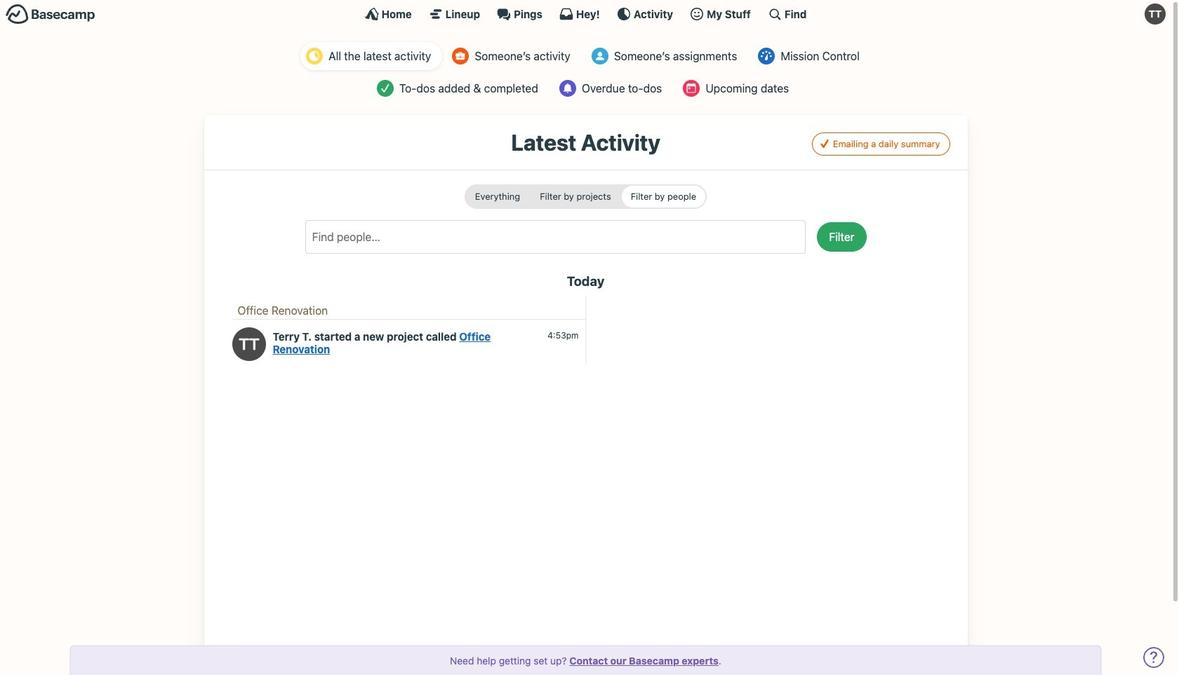 Task type: locate. For each thing, give the bounding box(es) containing it.
None submit
[[466, 186, 529, 208], [531, 186, 620, 208], [622, 186, 706, 208], [466, 186, 529, 208], [531, 186, 620, 208], [622, 186, 706, 208]]

1 vertical spatial terry turtle image
[[232, 328, 266, 361]]

person report image
[[452, 48, 469, 65]]

terry turtle image
[[1145, 4, 1166, 25], [232, 328, 266, 361]]

0 vertical spatial terry turtle image
[[1145, 4, 1166, 25]]

switch accounts image
[[6, 4, 95, 25]]

gauge image
[[758, 48, 775, 65]]

assignment image
[[592, 48, 608, 65]]

0 horizontal spatial terry turtle image
[[232, 328, 266, 361]]

main element
[[0, 0, 1171, 27]]

1 horizontal spatial terry turtle image
[[1145, 4, 1166, 25]]

activity report image
[[306, 48, 323, 65]]

keyboard shortcut: ⌘ + / image
[[768, 7, 782, 21]]

filter activity group
[[465, 185, 707, 209]]



Task type: vqa. For each thing, say whether or not it's contained in the screenshot.
Switch accounts image
yes



Task type: describe. For each thing, give the bounding box(es) containing it.
Type the names of people whose activity you'd like to see text field
[[311, 227, 777, 248]]

event image
[[683, 80, 700, 97]]

4:53pm element
[[548, 331, 579, 341]]

reminder image
[[559, 80, 576, 97]]

todo image
[[377, 80, 394, 97]]



